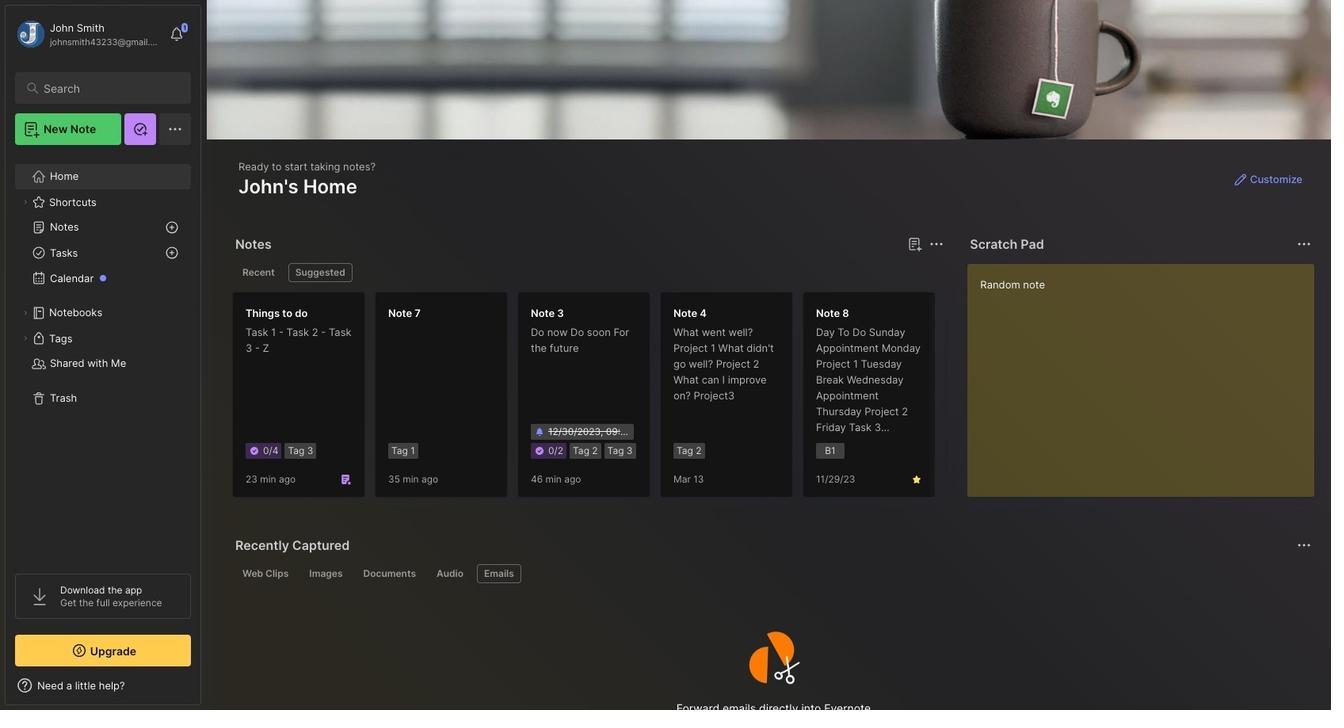 Task type: vqa. For each thing, say whether or not it's contained in the screenshot.
Main Element
yes



Task type: describe. For each thing, give the bounding box(es) containing it.
expand tags image
[[21, 334, 30, 343]]

2 tab list from the top
[[235, 564, 1309, 583]]

click to collapse image
[[200, 681, 212, 700]]

1 tab list from the top
[[235, 263, 942, 282]]

none search field inside 'main' element
[[44, 78, 177, 97]]

Search text field
[[44, 81, 177, 96]]

main element
[[0, 0, 206, 710]]



Task type: locate. For each thing, give the bounding box(es) containing it.
0 vertical spatial tab list
[[235, 263, 942, 282]]

Start writing… text field
[[981, 264, 1314, 484]]

tab
[[235, 263, 282, 282], [288, 263, 352, 282], [235, 564, 296, 583], [302, 564, 350, 583], [356, 564, 423, 583], [430, 564, 471, 583], [477, 564, 521, 583]]

More actions field
[[926, 233, 948, 255], [1293, 233, 1316, 255], [1293, 534, 1316, 556]]

1 vertical spatial tab list
[[235, 564, 1309, 583]]

WHAT'S NEW field
[[6, 673, 201, 698]]

None search field
[[44, 78, 177, 97]]

tab list
[[235, 263, 942, 282], [235, 564, 1309, 583]]

tree
[[6, 155, 201, 560]]

Account field
[[15, 18, 162, 50]]

expand notebooks image
[[21, 308, 30, 318]]

more actions image
[[928, 235, 947, 254], [1295, 235, 1314, 254], [1295, 536, 1314, 555]]

row group
[[232, 292, 1332, 507]]

tree inside 'main' element
[[6, 155, 201, 560]]



